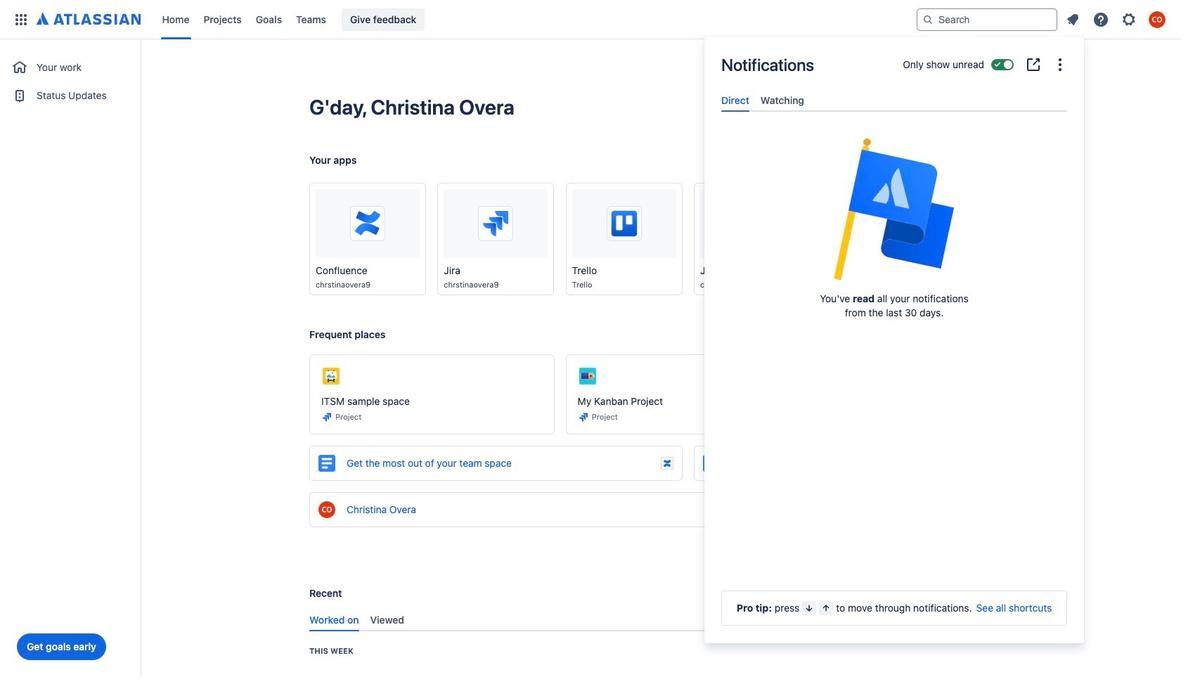 Task type: locate. For each thing, give the bounding box(es) containing it.
None search field
[[917, 8, 1058, 31]]

0 horizontal spatial list
[[155, 0, 917, 39]]

banner
[[0, 0, 1182, 39]]

list
[[155, 0, 917, 39], [1061, 8, 1173, 31]]

more image
[[1052, 56, 1069, 73]]

confluence image
[[662, 458, 673, 469]]

jira image
[[321, 411, 333, 423], [321, 411, 333, 423], [578, 411, 589, 423]]

confluence image
[[662, 458, 673, 469]]

get the most out of your team space image
[[319, 455, 336, 472]]

top element
[[8, 0, 917, 39]]

notifications image
[[1065, 11, 1082, 28]]

switch to... image
[[13, 11, 30, 28]]

account image
[[1149, 11, 1166, 28]]

arrow up image
[[821, 603, 832, 614]]

heading
[[310, 646, 354, 657]]

Search field
[[917, 8, 1058, 31]]

tab list
[[716, 89, 1073, 112], [304, 609, 1068, 632]]

search image
[[948, 587, 959, 598]]

dialog
[[705, 37, 1085, 644]]

1 horizontal spatial list
[[1061, 8, 1173, 31]]

search image
[[923, 14, 934, 25]]

jira image
[[578, 411, 589, 423]]

group
[[6, 39, 135, 114]]

tab panel
[[716, 112, 1073, 125]]

Filter by title field
[[943, 585, 1067, 601]]

atlassian image
[[37, 11, 141, 28], [37, 11, 141, 28]]



Task type: describe. For each thing, give the bounding box(es) containing it.
1 vertical spatial tab list
[[304, 609, 1068, 632]]

arrow down image
[[804, 603, 816, 614]]

help icon image
[[1093, 11, 1110, 28]]

open notifications in a new tab image
[[1026, 56, 1042, 73]]

settings image
[[1121, 11, 1138, 28]]

template - troubleshooting article image
[[703, 455, 720, 472]]

0 vertical spatial tab list
[[716, 89, 1073, 112]]



Task type: vqa. For each thing, say whether or not it's contained in the screenshot.
top element
yes



